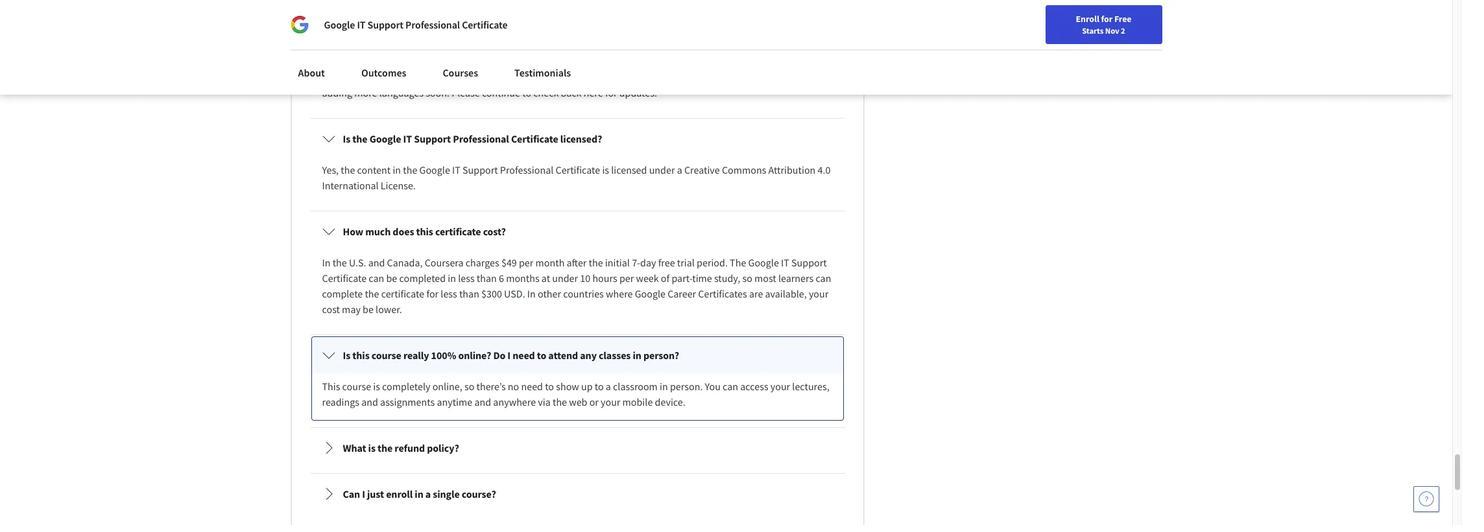 Task type: locate. For each thing, give the bounding box(es) containing it.
0 horizontal spatial under
[[552, 272, 578, 285]]

support left offered
[[368, 18, 404, 31]]

0 vertical spatial this
[[322, 55, 340, 68]]

certificates up bahasa.
[[700, 55, 749, 68]]

can right learners
[[816, 272, 832, 285]]

0 vertical spatial in
[[322, 256, 331, 269]]

0 horizontal spatial you
[[562, 55, 578, 68]]

it left program
[[357, 18, 366, 31]]

are right we on the right top of the page
[[747, 71, 761, 84]]

readings
[[322, 396, 360, 409]]

what is the refund policy?
[[343, 442, 459, 455]]

0 horizontal spatial available
[[438, 55, 477, 68]]

is inside yes, the content in the google it support professional certificate is licensed under a creative commons attribution 4.0 international license.
[[602, 164, 609, 177]]

under
[[649, 164, 675, 177], [552, 272, 578, 285]]

testimonials link
[[507, 58, 579, 87]]

so
[[743, 272, 753, 285], [465, 380, 475, 393]]

the up adding
[[332, 71, 347, 84]]

0 vertical spatial career
[[1149, 15, 1174, 27]]

1 horizontal spatial i
[[508, 349, 511, 362]]

for inside enroll for free starts nov 2
[[1102, 13, 1113, 25]]

i
[[508, 349, 511, 362], [362, 488, 365, 501]]

2 vertical spatial for
[[427, 288, 439, 301]]

in left u.s.
[[322, 256, 331, 269]]

2 vertical spatial this
[[353, 349, 370, 362]]

1 vertical spatial need
[[521, 380, 543, 393]]

be right may
[[363, 303, 374, 316]]

russian,
[[587, 71, 624, 84]]

need right no
[[521, 380, 543, 393]]

initial
[[605, 256, 630, 269]]

are
[[747, 71, 761, 84], [749, 288, 763, 301]]

professional
[[406, 18, 460, 31], [453, 133, 509, 145], [500, 164, 554, 177]]

1 horizontal spatial for
[[605, 86, 618, 99]]

2 vertical spatial certificate
[[381, 288, 425, 301]]

this for this course is completely online, so there's no need to show up to a classroom in person. you can access your lectures, readings and assignments anytime and anywhere via the web or your mobile device.
[[322, 380, 340, 393]]

for up nov
[[1102, 13, 1113, 25]]

web
[[569, 396, 588, 409]]

1 horizontal spatial you
[[705, 380, 721, 393]]

be
[[386, 272, 397, 285], [363, 303, 374, 316]]

to down spanish,
[[523, 86, 532, 99]]

lectures,
[[793, 380, 830, 393]]

1 globally from the left
[[479, 55, 514, 68]]

you up the arabic,
[[562, 55, 578, 68]]

globally up german,
[[479, 55, 514, 68]]

1 vertical spatial is
[[343, 133, 351, 145]]

in inside 'dropdown button'
[[448, 24, 456, 37]]

support
[[368, 18, 404, 31], [414, 133, 451, 145], [463, 164, 498, 177], [792, 256, 827, 269]]

the up lower.
[[365, 288, 379, 301]]

1 vertical spatial career
[[670, 55, 698, 68]]

1 horizontal spatial so
[[743, 272, 753, 285]]

this for program
[[353, 24, 370, 37]]

is inside 'dropdown button'
[[343, 24, 351, 37]]

in right the usd.
[[527, 288, 536, 301]]

in up license.
[[393, 164, 401, 177]]

0 horizontal spatial so
[[465, 380, 475, 393]]

you
[[562, 55, 578, 68], [705, 380, 721, 393]]

1 vertical spatial other
[[538, 288, 561, 301]]

1 vertical spatial i
[[362, 488, 365, 501]]

need inside dropdown button
[[513, 349, 535, 362]]

0 horizontal spatial a
[[426, 488, 431, 501]]

period.
[[697, 256, 728, 269]]

support down is the google it support professional certificate licensed?
[[463, 164, 498, 177]]

and inside in the u.s. and canada, coursera charges $49 per month after the initial 7-day free trial period. the google it support certificate can be completed in less than 6 months at under 10 hours per week of part-time study, so most learners can complete the certificate for less than $300 usd. in other countries where google career certificates are available, your cost may be lower.
[[368, 256, 385, 269]]

in right classes
[[633, 349, 642, 362]]

1 vertical spatial certificates
[[698, 288, 747, 301]]

in right offered
[[448, 24, 456, 37]]

in down coursera
[[448, 272, 456, 285]]

0 vertical spatial certificates
[[700, 55, 749, 68]]

1 vertical spatial certificate
[[435, 225, 481, 238]]

2 vertical spatial is
[[343, 349, 351, 362]]

per up where
[[620, 272, 634, 285]]

device.
[[655, 396, 686, 409]]

globally
[[479, 55, 514, 68], [792, 55, 827, 68]]

so inside this course is completely online, so there's no need to show up to a classroom in person. you can access your lectures, readings and assignments anytime and anywhere via the web or your mobile device.
[[465, 380, 475, 393]]

support inside dropdown button
[[414, 133, 451, 145]]

just
[[367, 488, 384, 501]]

available up working
[[751, 55, 790, 68]]

list item
[[310, 0, 845, 11]]

1 vertical spatial than
[[459, 288, 479, 301]]

0 vertical spatial i
[[508, 349, 511, 362]]

less down charges
[[458, 272, 475, 285]]

in right enroll
[[415, 488, 424, 501]]

1 vertical spatial so
[[465, 380, 475, 393]]

2 horizontal spatial a
[[677, 164, 682, 177]]

certificate down 'is the google it support professional certificate licensed?' dropdown button
[[556, 164, 600, 177]]

0 horizontal spatial per
[[519, 256, 534, 269]]

it
[[357, 18, 366, 31], [403, 133, 412, 145], [452, 164, 461, 177], [781, 256, 790, 269]]

outcomes
[[361, 66, 406, 79]]

a left creative
[[677, 164, 682, 177]]

outcomes link
[[354, 58, 414, 87]]

much
[[366, 225, 391, 238]]

for down russian, in the left top of the page
[[605, 86, 618, 99]]

languages
[[379, 86, 424, 99]]

2 vertical spatial career
[[668, 288, 696, 301]]

google inside the "this certificate is currently available globally in english. you can also find google career certificates available globally in the following languages: turkish, german, spanish, arabic, russian, and indonesian bahasa. we are working on adding more languages soon. please continue to check back here for updates."
[[637, 55, 667, 68]]

1 vertical spatial for
[[605, 86, 618, 99]]

globally up on
[[792, 55, 827, 68]]

certificate left licensed?
[[511, 133, 559, 145]]

1 vertical spatial this
[[322, 380, 340, 393]]

spanish,
[[516, 71, 553, 84]]

is for is the google it support professional certificate licensed?
[[343, 133, 351, 145]]

0 vertical spatial under
[[649, 164, 675, 177]]

completely
[[382, 380, 431, 393]]

is right what
[[368, 442, 376, 455]]

1 horizontal spatial in
[[527, 288, 536, 301]]

is left program
[[343, 24, 351, 37]]

yes, the content in the google it support professional certificate is licensed under a creative commons attribution 4.0 international license.
[[322, 164, 833, 192]]

this
[[322, 55, 340, 68], [322, 380, 340, 393]]

professional up currently
[[406, 18, 460, 31]]

1 is from the top
[[343, 24, 351, 37]]

where
[[606, 288, 633, 301]]

a
[[677, 164, 682, 177], [606, 380, 611, 393], [426, 488, 431, 501]]

0 horizontal spatial less
[[441, 288, 457, 301]]

under inside yes, the content in the google it support professional certificate is licensed under a creative commons attribution 4.0 international license.
[[649, 164, 675, 177]]

than left 6 at the bottom left
[[477, 272, 497, 285]]

and right u.s.
[[368, 256, 385, 269]]

0 vertical spatial other
[[458, 24, 483, 37]]

certificates
[[700, 55, 749, 68], [698, 288, 747, 301]]

professional inside dropdown button
[[453, 133, 509, 145]]

this up readings
[[322, 380, 340, 393]]

i left just
[[362, 488, 365, 501]]

in inside this course is completely online, so there's no need to show up to a classroom in person. you can access your lectures, readings and assignments anytime and anywhere via the web or your mobile device.
[[660, 380, 668, 393]]

offered
[[413, 24, 446, 37]]

is left completely
[[373, 380, 380, 393]]

2 vertical spatial a
[[426, 488, 431, 501]]

can left also
[[580, 55, 596, 68]]

on
[[800, 71, 812, 84]]

in inside yes, the content in the google it support professional certificate is licensed under a creative commons attribution 4.0 international license.
[[393, 164, 401, 177]]

is
[[388, 55, 395, 68], [602, 164, 609, 177], [373, 380, 380, 393], [368, 442, 376, 455]]

about link
[[290, 58, 333, 87]]

0 vertical spatial is
[[343, 24, 351, 37]]

0 vertical spatial a
[[677, 164, 682, 177]]

part-
[[672, 272, 693, 285]]

certificate up complete
[[322, 272, 367, 285]]

this inside this course is completely online, so there's no need to show up to a classroom in person. you can access your lectures, readings and assignments anytime and anywhere via the web or your mobile device.
[[322, 380, 340, 393]]

1 vertical spatial you
[[705, 380, 721, 393]]

less down the completed
[[441, 288, 457, 301]]

None search field
[[185, 8, 496, 34]]

and up 'updates.'
[[626, 71, 643, 84]]

0 vertical spatial are
[[747, 71, 761, 84]]

professional down please
[[453, 133, 509, 145]]

this left program
[[353, 24, 370, 37]]

is inside dropdown button
[[343, 133, 351, 145]]

google up indonesian
[[637, 55, 667, 68]]

a for under
[[677, 164, 682, 177]]

is down may
[[343, 349, 351, 362]]

the right via
[[553, 396, 567, 409]]

a inside this course is completely online, so there's no need to show up to a classroom in person. you can access your lectures, readings and assignments anytime and anywhere via the web or your mobile device.
[[606, 380, 611, 393]]

your inside find your new career link
[[1111, 15, 1129, 27]]

commons
[[722, 164, 767, 177]]

this inside dropdown button
[[353, 349, 370, 362]]

can
[[343, 488, 360, 501]]

help center image
[[1419, 492, 1435, 507]]

1 horizontal spatial available
[[751, 55, 790, 68]]

may
[[342, 303, 361, 316]]

0 horizontal spatial for
[[427, 288, 439, 301]]

it up learners
[[781, 256, 790, 269]]

1 vertical spatial under
[[552, 272, 578, 285]]

1 horizontal spatial a
[[606, 380, 611, 393]]

hours
[[593, 272, 618, 285]]

2 vertical spatial professional
[[500, 164, 554, 177]]

certificate up german,
[[462, 18, 508, 31]]

1 vertical spatial be
[[363, 303, 374, 316]]

0 horizontal spatial other
[[458, 24, 483, 37]]

this down may
[[353, 349, 370, 362]]

this
[[353, 24, 370, 37], [416, 225, 433, 238], [353, 349, 370, 362]]

the
[[332, 71, 347, 84], [353, 133, 368, 145], [341, 164, 355, 177], [403, 164, 417, 177], [333, 256, 347, 269], [589, 256, 603, 269], [365, 288, 379, 301], [553, 396, 567, 409], [378, 442, 393, 455]]

trial
[[677, 256, 695, 269]]

in inside dropdown button
[[633, 349, 642, 362]]

find
[[618, 55, 635, 68]]

career right new
[[1149, 15, 1174, 27]]

4.0
[[818, 164, 831, 177]]

really
[[404, 349, 429, 362]]

show
[[556, 380, 579, 393]]

support down soon.
[[414, 133, 451, 145]]

course inside dropdown button
[[372, 349, 402, 362]]

1 horizontal spatial less
[[458, 272, 475, 285]]

it down is the google it support professional certificate licensed?
[[452, 164, 461, 177]]

career
[[1149, 15, 1174, 27], [670, 55, 698, 68], [668, 288, 696, 301]]

i right do
[[508, 349, 511, 362]]

certificates down study,
[[698, 288, 747, 301]]

you right person.
[[705, 380, 721, 393]]

0 vertical spatial be
[[386, 272, 397, 285]]

the inside this course is completely online, so there's no need to show up to a classroom in person. you can access your lectures, readings and assignments anytime and anywhere via the web or your mobile device.
[[553, 396, 567, 409]]

for inside in the u.s. and canada, coursera charges $49 per month after the initial 7-day free trial period. the google it support certificate can be completed in less than 6 months at under 10 hours per week of part-time study, so most learners can complete the certificate for less than $300 usd. in other countries where google career certificates are available, your cost may be lower.
[[427, 288, 439, 301]]

the up hours
[[589, 256, 603, 269]]

the left refund
[[378, 442, 393, 455]]

following
[[349, 71, 389, 84]]

1 this from the top
[[322, 55, 340, 68]]

are down most
[[749, 288, 763, 301]]

0 horizontal spatial in
[[322, 256, 331, 269]]

1 vertical spatial are
[[749, 288, 763, 301]]

a left single in the bottom left of the page
[[426, 488, 431, 501]]

a inside can i just enroll in a single course? dropdown button
[[426, 488, 431, 501]]

the up international
[[341, 164, 355, 177]]

other
[[458, 24, 483, 37], [538, 288, 561, 301]]

2 is from the top
[[343, 133, 351, 145]]

1 horizontal spatial under
[[649, 164, 675, 177]]

1 vertical spatial a
[[606, 380, 611, 393]]

it down languages
[[403, 133, 412, 145]]

to left attend
[[537, 349, 547, 362]]

is inside the "this certificate is currently available globally in english. you can also find google career certificates available globally in the following languages: turkish, german, spanish, arabic, russian, and indonesian bahasa. we are working on adding more languages soon. please continue to check back here for updates."
[[388, 55, 395, 68]]

google
[[324, 18, 355, 31], [637, 55, 667, 68], [370, 133, 401, 145], [420, 164, 450, 177], [749, 256, 779, 269], [635, 288, 666, 301]]

0 vertical spatial you
[[562, 55, 578, 68]]

up
[[581, 380, 593, 393]]

at
[[542, 272, 550, 285]]

certificate up lower.
[[381, 288, 425, 301]]

is inside this course is completely online, so there's no need to show up to a classroom in person. you can access your lectures, readings and assignments anytime and anywhere via the web or your mobile device.
[[373, 380, 380, 393]]

0 vertical spatial for
[[1102, 13, 1113, 25]]

other inside 'dropdown button'
[[458, 24, 483, 37]]

need for no
[[521, 380, 543, 393]]

0 vertical spatial course
[[372, 349, 402, 362]]

of
[[661, 272, 670, 285]]

other inside in the u.s. and canada, coursera charges $49 per month after the initial 7-day free trial period. the google it support certificate can be completed in less than 6 months at under 10 hours per week of part-time study, so most learners can complete the certificate for less than $300 usd. in other countries where google career certificates are available, your cost may be lower.
[[538, 288, 561, 301]]

can inside the "this certificate is currently available globally in english. you can also find google career certificates available globally in the following languages: turkish, german, spanish, arabic, russian, and indonesian bahasa. we are working on adding more languages soon. please continue to check back here for updates."
[[580, 55, 596, 68]]

0 vertical spatial need
[[513, 349, 535, 362]]

google down week at bottom left
[[635, 288, 666, 301]]

under right licensed
[[649, 164, 675, 177]]

a right up
[[606, 380, 611, 393]]

career down the part-
[[668, 288, 696, 301]]

1 vertical spatial course
[[342, 380, 371, 393]]

certificate up coursera
[[435, 225, 481, 238]]

nov
[[1106, 25, 1120, 36]]

german,
[[477, 71, 514, 84]]

0 vertical spatial so
[[743, 272, 753, 285]]

certificate inside 'is the google it support professional certificate licensed?' dropdown button
[[511, 133, 559, 145]]

this right does
[[416, 225, 433, 238]]

2 this from the top
[[322, 380, 340, 393]]

per up months
[[519, 256, 534, 269]]

a inside yes, the content in the google it support professional certificate is licensed under a creative commons attribution 4.0 international license.
[[677, 164, 682, 177]]

cost?
[[483, 225, 506, 238]]

1 horizontal spatial globally
[[792, 55, 827, 68]]

course up readings
[[342, 380, 371, 393]]

2 horizontal spatial for
[[1102, 13, 1113, 25]]

is inside dropdown button
[[343, 349, 351, 362]]

is left currently
[[388, 55, 395, 68]]

course left really
[[372, 349, 402, 362]]

3 is from the top
[[343, 349, 351, 362]]

1 vertical spatial professional
[[453, 133, 509, 145]]

under inside in the u.s. and canada, coursera charges $49 per month after the initial 7-day free trial period. the google it support certificate can be completed in less than 6 months at under 10 hours per week of part-time study, so most learners can complete the certificate for less than $300 usd. in other countries where google career certificates are available, your cost may be lower.
[[552, 272, 578, 285]]

in up device.
[[660, 380, 668, 393]]

career inside the "this certificate is currently available globally in english. you can also find google career certificates available globally in the following languages: turkish, german, spanish, arabic, russian, and indonesian bahasa. we are working on adding more languages soon. please continue to check back here for updates."
[[670, 55, 698, 68]]

0 vertical spatial certificate
[[342, 55, 386, 68]]

to
[[523, 86, 532, 99], [537, 349, 547, 362], [545, 380, 554, 393], [595, 380, 604, 393]]

professional inside yes, the content in the google it support professional certificate is licensed under a creative commons attribution 4.0 international license.
[[500, 164, 554, 177]]

this up adding
[[322, 55, 340, 68]]

need right do
[[513, 349, 535, 362]]

in inside in the u.s. and canada, coursera charges $49 per month after the initial 7-day free trial period. the google it support certificate can be completed in less than 6 months at under 10 hours per week of part-time study, so most learners can complete the certificate for less than $300 usd. in other countries where google career certificates are available, your cost may be lower.
[[448, 272, 456, 285]]

so up anytime
[[465, 380, 475, 393]]

2 globally from the left
[[792, 55, 827, 68]]

google down is the google it support professional certificate licensed?
[[420, 164, 450, 177]]

other down at
[[538, 288, 561, 301]]

1 horizontal spatial other
[[538, 288, 561, 301]]

0 vertical spatial this
[[353, 24, 370, 37]]

google up content
[[370, 133, 401, 145]]

available up turkish,
[[438, 55, 477, 68]]

be down the canada,
[[386, 272, 397, 285]]

this inside the "this certificate is currently available globally in english. you can also find google career certificates available globally in the following languages: turkish, german, spanish, arabic, russian, and indonesian bahasa. we are working on adding more languages soon. please continue to check back here for updates."
[[322, 55, 340, 68]]

1 horizontal spatial per
[[620, 272, 634, 285]]

professional down 'is the google it support professional certificate licensed?' dropdown button
[[500, 164, 554, 177]]

other left languages?
[[458, 24, 483, 37]]

learners
[[779, 272, 814, 285]]

0 horizontal spatial i
[[362, 488, 365, 501]]

google inside yes, the content in the google it support professional certificate is licensed under a creative commons attribution 4.0 international license.
[[420, 164, 450, 177]]

6
[[499, 272, 504, 285]]

need inside this course is completely online, so there's no need to show up to a classroom in person. you can access your lectures, readings and assignments anytime and anywhere via the web or your mobile device.
[[521, 380, 543, 393]]

attend
[[549, 349, 578, 362]]

can inside this course is completely online, so there's no need to show up to a classroom in person. you can access your lectures, readings and assignments anytime and anywhere via the web or your mobile device.
[[723, 380, 739, 393]]

cost
[[322, 303, 340, 316]]

about
[[298, 66, 325, 79]]

0 horizontal spatial globally
[[479, 55, 514, 68]]

to inside dropdown button
[[537, 349, 547, 362]]

2
[[1121, 25, 1126, 36]]

certificate up following
[[342, 55, 386, 68]]

than left the $300
[[459, 288, 479, 301]]

check
[[534, 86, 559, 99]]

under right at
[[552, 272, 578, 285]]

career up indonesian
[[670, 55, 698, 68]]

1 vertical spatial less
[[441, 288, 457, 301]]

0 vertical spatial less
[[458, 272, 475, 285]]

support up learners
[[792, 256, 827, 269]]

less
[[458, 272, 475, 285], [441, 288, 457, 301]]

can i just enroll in a single course? button
[[312, 476, 843, 513]]

for down the completed
[[427, 288, 439, 301]]

is up international
[[343, 133, 351, 145]]



Task type: describe. For each thing, give the bounding box(es) containing it.
1 vertical spatial per
[[620, 272, 634, 285]]

new
[[1130, 15, 1147, 27]]

you inside the "this certificate is currently available globally in english. you can also find google career certificates available globally in the following languages: turkish, german, spanish, arabic, russian, and indonesian bahasa. we are working on adding more languages soon. please continue to check back here for updates."
[[562, 55, 578, 68]]

the up license.
[[403, 164, 417, 177]]

more
[[354, 86, 377, 99]]

or
[[590, 396, 599, 409]]

week
[[636, 272, 659, 285]]

anywhere
[[493, 396, 536, 409]]

do
[[493, 349, 506, 362]]

charges
[[466, 256, 499, 269]]

soon.
[[426, 86, 450, 99]]

are inside in the u.s. and canada, coursera charges $49 per month after the initial 7-day free trial period. the google it support certificate can be completed in less than 6 months at under 10 hours per week of part-time study, so most learners can complete the certificate for less than $300 usd. in other countries where google career certificates are available, your cost may be lower.
[[749, 288, 763, 301]]

person.
[[670, 380, 703, 393]]

indonesian
[[645, 71, 693, 84]]

does
[[393, 225, 414, 238]]

this certificate is currently available globally in english. you can also find google career certificates available globally in the following languages: turkish, german, spanish, arabic, russian, and indonesian bahasa. we are working on adding more languages soon. please continue to check back here for updates.
[[322, 55, 829, 99]]

can i just enroll in a single course?
[[343, 488, 496, 501]]

0 horizontal spatial be
[[363, 303, 374, 316]]

time
[[693, 272, 712, 285]]

usd.
[[504, 288, 525, 301]]

this for this certificate is currently available globally in english. you can also find google career certificates available globally in the following languages: turkish, german, spanish, arabic, russian, and indonesian bahasa. we are working on adding more languages soon. please continue to check back here for updates.
[[322, 55, 340, 68]]

is for is this course really 100% online? do i need to attend any classes in person?
[[343, 349, 351, 362]]

to up via
[[545, 380, 554, 393]]

this course is completely online, so there's no need to show up to a classroom in person. you can access your lectures, readings and assignments anytime and anywhere via the web or your mobile device.
[[322, 380, 832, 409]]

certificates inside the "this certificate is currently available globally in english. you can also find google career certificates available globally in the following languages: turkish, german, spanish, arabic, russian, and indonesian bahasa. we are working on adding more languages soon. please continue to check back here for updates."
[[700, 55, 749, 68]]

this for course
[[353, 349, 370, 362]]

google right 'google' icon
[[324, 18, 355, 31]]

is inside dropdown button
[[368, 442, 376, 455]]

google image
[[290, 16, 309, 34]]

yes,
[[322, 164, 339, 177]]

is the google it support professional certificate licensed?
[[343, 133, 602, 145]]

online,
[[433, 380, 463, 393]]

course inside this course is completely online, so there's no need to show up to a classroom in person. you can access your lectures, readings and assignments anytime and anywhere via the web or your mobile device.
[[342, 380, 371, 393]]

licensed
[[611, 164, 647, 177]]

certificate inside in the u.s. and canada, coursera charges $49 per month after the initial 7-day free trial period. the google it support certificate can be completed in less than 6 months at under 10 hours per week of part-time study, so most learners can complete the certificate for less than $300 usd. in other countries where google career certificates are available, your cost may be lower.
[[322, 272, 367, 285]]

enroll
[[386, 488, 413, 501]]

in the u.s. and canada, coursera charges $49 per month after the initial 7-day free trial period. the google it support certificate can be completed in less than 6 months at under 10 hours per week of part-time study, so most learners can complete the certificate for less than $300 usd. in other countries where google career certificates are available, your cost may be lower.
[[322, 256, 834, 316]]

support inside in the u.s. and canada, coursera charges $49 per month after the initial 7-day free trial period. the google it support certificate can be completed in less than 6 months at under 10 hours per week of part-time study, so most learners can complete the certificate for less than $300 usd. in other countries where google career certificates are available, your cost may be lower.
[[792, 256, 827, 269]]

and down there's
[[475, 396, 491, 409]]

and inside the "this certificate is currently available globally in english. you can also find google career certificates available globally in the following languages: turkish, german, spanish, arabic, russian, and indonesian bahasa. we are working on adding more languages soon. please continue to check back here for updates."
[[626, 71, 643, 84]]

to inside the "this certificate is currently available globally in english. you can also find google career certificates available globally in the following languages: turkish, german, spanish, arabic, russian, and indonesian bahasa. we are working on adding more languages soon. please continue to check back here for updates."
[[523, 86, 532, 99]]

in inside dropdown button
[[415, 488, 424, 501]]

after
[[567, 256, 587, 269]]

attribution
[[769, 164, 816, 177]]

certificates inside in the u.s. and canada, coursera charges $49 per month after the initial 7-day free trial period. the google it support certificate can be completed in less than 6 months at under 10 hours per week of part-time study, so most learners can complete the certificate for less than $300 usd. in other countries where google career certificates are available, your cost may be lower.
[[698, 288, 747, 301]]

2 available from the left
[[751, 55, 790, 68]]

day
[[641, 256, 656, 269]]

study,
[[714, 272, 741, 285]]

your inside in the u.s. and canada, coursera charges $49 per month after the initial 7-day free trial period. the google it support certificate can be completed in less than 6 months at under 10 hours per week of part-time study, so most learners can complete the certificate for less than $300 usd. in other countries where google career certificates are available, your cost may be lower.
[[809, 288, 829, 301]]

here
[[584, 86, 603, 99]]

enroll for free starts nov 2
[[1076, 13, 1132, 36]]

certificate inside 'dropdown button'
[[435, 225, 481, 238]]

months
[[506, 272, 540, 285]]

in up adding
[[322, 71, 330, 84]]

is the google it support professional certificate licensed? button
[[312, 121, 843, 157]]

you inside this course is completely online, so there's no need to show up to a classroom in person. you can access your lectures, readings and assignments anytime and anywhere via the web or your mobile device.
[[705, 380, 721, 393]]

the left u.s.
[[333, 256, 347, 269]]

what
[[343, 442, 366, 455]]

so inside in the u.s. and canada, coursera charges $49 per month after the initial 7-day free trial period. the google it support certificate can be completed in less than 6 months at under 10 hours per week of part-time study, so most learners can complete the certificate for less than $300 usd. in other countries where google career certificates are available, your cost may be lower.
[[743, 272, 753, 285]]

is for is this program offered in other languages?
[[343, 24, 351, 37]]

courses link
[[435, 58, 486, 87]]

policy?
[[427, 442, 459, 455]]

languages?
[[485, 24, 536, 37]]

google it support professional certificate
[[324, 18, 508, 31]]

find
[[1093, 15, 1109, 27]]

i inside "is this course really 100% online? do i need to attend any classes in person?" dropdown button
[[508, 349, 511, 362]]

continue
[[482, 86, 520, 99]]

most
[[755, 272, 777, 285]]

there's
[[477, 380, 506, 393]]

google inside dropdown button
[[370, 133, 401, 145]]

how much does this certificate cost? button
[[312, 214, 843, 250]]

working
[[763, 71, 798, 84]]

i inside can i just enroll in a single course? dropdown button
[[362, 488, 365, 501]]

and right readings
[[362, 396, 378, 409]]

please
[[452, 86, 480, 99]]

are inside the "this certificate is currently available globally in english. you can also find google career certificates available globally in the following languages: turkish, german, spanish, arabic, russian, and indonesian bahasa. we are working on adding more languages soon. please continue to check back here for updates."
[[747, 71, 761, 84]]

classroom
[[613, 380, 658, 393]]

the up content
[[353, 133, 368, 145]]

enroll
[[1076, 13, 1100, 25]]

single
[[433, 488, 460, 501]]

find your new career link
[[1086, 13, 1181, 29]]

1 horizontal spatial be
[[386, 272, 397, 285]]

1 vertical spatial in
[[527, 288, 536, 301]]

english.
[[526, 55, 560, 68]]

to right up
[[595, 380, 604, 393]]

month
[[536, 256, 565, 269]]

u.s.
[[349, 256, 366, 269]]

it inside dropdown button
[[403, 133, 412, 145]]

complete
[[322, 288, 363, 301]]

any
[[580, 349, 597, 362]]

a for to
[[606, 380, 611, 393]]

refund
[[395, 442, 425, 455]]

also
[[598, 55, 616, 68]]

coursera
[[425, 256, 464, 269]]

starts
[[1083, 25, 1104, 36]]

support inside yes, the content in the google it support professional certificate is licensed under a creative commons attribution 4.0 international license.
[[463, 164, 498, 177]]

online?
[[458, 349, 491, 362]]

certificate inside in the u.s. and canada, coursera charges $49 per month after the initial 7-day free trial period. the google it support certificate can be completed in less than 6 months at under 10 hours per week of part-time study, so most learners can complete the certificate for less than $300 usd. in other countries where google career certificates are available, your cost may be lower.
[[381, 288, 425, 301]]

license.
[[381, 179, 416, 192]]

assignments
[[380, 396, 435, 409]]

mobile
[[623, 396, 653, 409]]

free
[[658, 256, 675, 269]]

1 vertical spatial this
[[416, 225, 433, 238]]

100%
[[431, 349, 456, 362]]

licensed?
[[561, 133, 602, 145]]

0 vertical spatial professional
[[406, 18, 460, 31]]

career inside in the u.s. and canada, coursera charges $49 per month after the initial 7-day free trial period. the google it support certificate can be completed in less than 6 months at under 10 hours per week of part-time study, so most learners can complete the certificate for less than $300 usd. in other countries where google career certificates are available, your cost may be lower.
[[668, 288, 696, 301]]

we
[[732, 71, 745, 84]]

can up lower.
[[369, 272, 384, 285]]

0 vertical spatial per
[[519, 256, 534, 269]]

is this program offered in other languages?
[[343, 24, 536, 37]]

find your new career
[[1093, 15, 1174, 27]]

is this course really 100% online? do i need to attend any classes in person?
[[343, 349, 680, 362]]

for inside the "this certificate is currently available globally in english. you can also find google career certificates available globally in the following languages: turkish, german, spanish, arabic, russian, and indonesian bahasa. we are working on adding more languages soon. please continue to check back here for updates."
[[605, 86, 618, 99]]

how much does this certificate cost?
[[343, 225, 506, 238]]

certificate inside yes, the content in the google it support professional certificate is licensed under a creative commons attribution 4.0 international license.
[[556, 164, 600, 177]]

free
[[1115, 13, 1132, 25]]

adding
[[322, 86, 352, 99]]

the inside the "this certificate is currently available globally in english. you can also find google career certificates available globally in the following languages: turkish, german, spanish, arabic, russian, and indonesian bahasa. we are working on adding more languages soon. please continue to check back here for updates."
[[332, 71, 347, 84]]

back
[[561, 86, 582, 99]]

is this program offered in other languages? button
[[312, 12, 843, 49]]

it inside in the u.s. and canada, coursera charges $49 per month after the initial 7-day free trial period. the google it support certificate can be completed in less than 6 months at under 10 hours per week of part-time study, so most learners can complete the certificate for less than $300 usd. in other countries where google career certificates are available, your cost may be lower.
[[781, 256, 790, 269]]

course?
[[462, 488, 496, 501]]

google up most
[[749, 256, 779, 269]]

it inside yes, the content in the google it support professional certificate is licensed under a creative commons attribution 4.0 international license.
[[452, 164, 461, 177]]

1 available from the left
[[438, 55, 477, 68]]

need for i
[[513, 349, 535, 362]]

is this course really 100% online? do i need to attend any classes in person? button
[[312, 338, 843, 374]]

in up spanish,
[[516, 55, 524, 68]]

what is the refund policy? button
[[312, 430, 843, 467]]

canada,
[[387, 256, 423, 269]]

person?
[[644, 349, 680, 362]]

$300
[[482, 288, 502, 301]]

0 vertical spatial than
[[477, 272, 497, 285]]

certificate inside the "this certificate is currently available globally in english. you can also find google career certificates available globally in the following languages: turkish, german, spanish, arabic, russian, and indonesian bahasa. we are working on adding more languages soon. please continue to check back here for updates."
[[342, 55, 386, 68]]

creative
[[685, 164, 720, 177]]



Task type: vqa. For each thing, say whether or not it's contained in the screenshot.
the topmost for
yes



